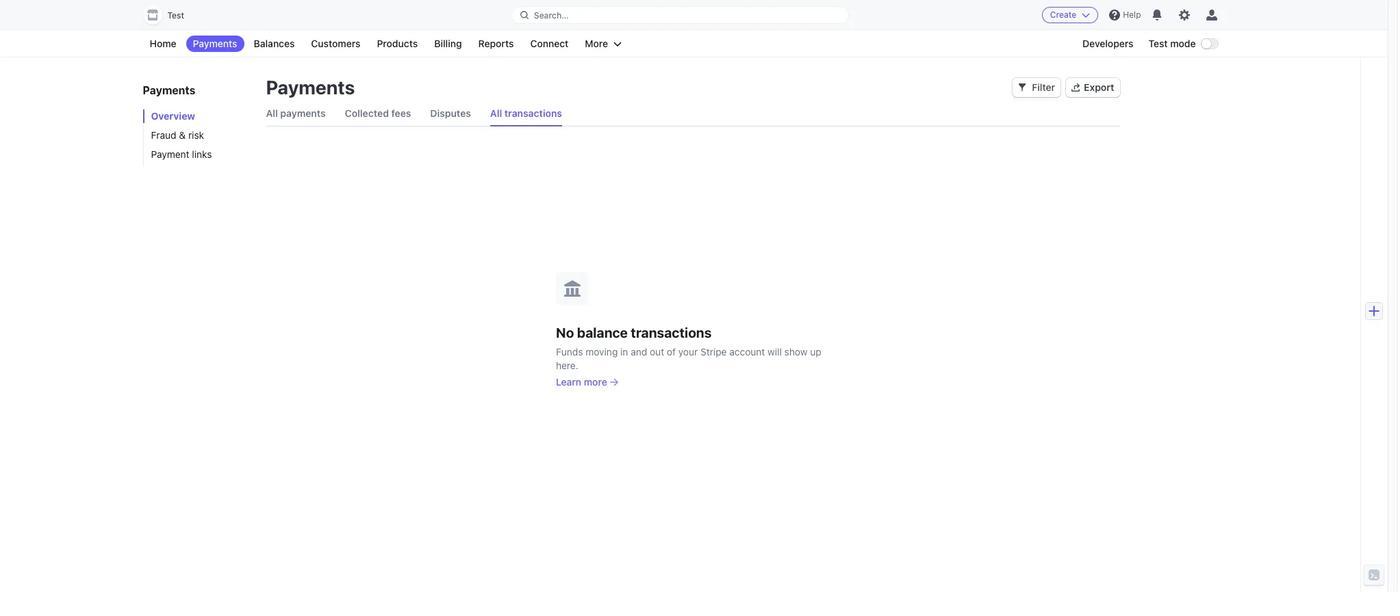 Task type: describe. For each thing, give the bounding box(es) containing it.
fraud & risk link
[[143, 129, 252, 142]]

svg image
[[1018, 84, 1027, 92]]

all transactions
[[490, 107, 562, 119]]

collected fees link
[[345, 101, 411, 126]]

developers link
[[1076, 36, 1140, 52]]

payment links link
[[143, 148, 252, 162]]

links
[[192, 149, 212, 160]]

up
[[810, 346, 821, 358]]

export
[[1084, 81, 1114, 93]]

payments up payments
[[266, 76, 355, 99]]

funds
[[556, 346, 583, 358]]

transactions inside the "all transactions" link
[[504, 107, 562, 119]]

disputes link
[[430, 101, 471, 126]]

of
[[667, 346, 676, 358]]

test mode
[[1149, 38, 1196, 49]]

learn more
[[556, 376, 607, 388]]

filter button
[[1013, 78, 1061, 97]]

overview link
[[143, 110, 252, 123]]

funds moving in and out of your stripe account will show up here.
[[556, 346, 821, 371]]

learn
[[556, 376, 581, 388]]

home link
[[143, 36, 183, 52]]

more button
[[578, 36, 629, 52]]

all payments
[[266, 107, 326, 119]]

collected fees
[[345, 107, 411, 119]]

payments inside "link"
[[193, 38, 237, 49]]

billing link
[[427, 36, 469, 52]]

in
[[620, 346, 628, 358]]

balances link
[[247, 36, 302, 52]]

no
[[556, 325, 574, 341]]

tab list containing all payments
[[266, 101, 1120, 127]]

risk
[[188, 129, 204, 141]]

disputes
[[430, 107, 471, 119]]

help button
[[1104, 4, 1146, 26]]

fees
[[391, 107, 411, 119]]

create
[[1050, 10, 1077, 20]]

help
[[1123, 10, 1141, 20]]

test for test
[[167, 10, 184, 21]]

1 horizontal spatial transactions
[[631, 325, 712, 341]]

home
[[150, 38, 176, 49]]

account
[[729, 346, 765, 358]]

test for test mode
[[1149, 38, 1168, 49]]

Search… search field
[[512, 7, 848, 24]]

all for all payments
[[266, 107, 278, 119]]

and
[[631, 346, 647, 358]]

balance
[[577, 325, 628, 341]]

all for all transactions
[[490, 107, 502, 119]]

out
[[650, 346, 664, 358]]



Task type: locate. For each thing, give the bounding box(es) containing it.
all payments link
[[266, 101, 326, 126]]

fraud
[[151, 129, 176, 141]]

Search… text field
[[512, 7, 848, 24]]

tab list
[[266, 101, 1120, 127]]

payment links
[[151, 149, 212, 160]]

connect link
[[523, 36, 575, 52]]

moving
[[586, 346, 618, 358]]

0 vertical spatial test
[[167, 10, 184, 21]]

balances
[[254, 38, 295, 49]]

payments
[[193, 38, 237, 49], [266, 76, 355, 99], [143, 84, 195, 97]]

more
[[584, 376, 607, 388]]

products link
[[370, 36, 425, 52]]

payments up the "overview" on the top
[[143, 84, 195, 97]]

test left mode
[[1149, 38, 1168, 49]]

test button
[[143, 5, 198, 25]]

all inside the all payments 'link'
[[266, 107, 278, 119]]

all left payments
[[266, 107, 278, 119]]

here.
[[556, 360, 578, 371]]

1 vertical spatial transactions
[[631, 325, 712, 341]]

all transactions link
[[490, 101, 562, 126]]

transactions
[[504, 107, 562, 119], [631, 325, 712, 341]]

export button
[[1066, 78, 1120, 97]]

no balance transactions
[[556, 325, 712, 341]]

fraud & risk
[[151, 129, 204, 141]]

products
[[377, 38, 418, 49]]

learn more link
[[556, 376, 618, 389]]

connect
[[530, 38, 569, 49]]

0 horizontal spatial all
[[266, 107, 278, 119]]

reports link
[[471, 36, 521, 52]]

overview
[[151, 110, 195, 122]]

test
[[167, 10, 184, 21], [1149, 38, 1168, 49]]

all right disputes
[[490, 107, 502, 119]]

collected
[[345, 107, 389, 119]]

0 horizontal spatial transactions
[[504, 107, 562, 119]]

payments
[[280, 107, 326, 119]]

1 horizontal spatial test
[[1149, 38, 1168, 49]]

reports
[[478, 38, 514, 49]]

will
[[768, 346, 782, 358]]

1 vertical spatial test
[[1149, 38, 1168, 49]]

test inside test button
[[167, 10, 184, 21]]

payments right home
[[193, 38, 237, 49]]

filter
[[1032, 81, 1055, 93]]

test up home
[[167, 10, 184, 21]]

show
[[784, 346, 808, 358]]

customers link
[[304, 36, 367, 52]]

all
[[266, 107, 278, 119], [490, 107, 502, 119]]

your
[[678, 346, 698, 358]]

1 horizontal spatial all
[[490, 107, 502, 119]]

search…
[[534, 10, 569, 20]]

0 horizontal spatial test
[[167, 10, 184, 21]]

1 all from the left
[[266, 107, 278, 119]]

stripe
[[700, 346, 727, 358]]

mode
[[1170, 38, 1196, 49]]

payment
[[151, 149, 189, 160]]

customers
[[311, 38, 360, 49]]

more
[[585, 38, 608, 49]]

0 vertical spatial transactions
[[504, 107, 562, 119]]

2 all from the left
[[490, 107, 502, 119]]

billing
[[434, 38, 462, 49]]

create button
[[1042, 7, 1098, 23]]

all inside the "all transactions" link
[[490, 107, 502, 119]]

developers
[[1082, 38, 1133, 49]]

payments link
[[186, 36, 244, 52]]

&
[[179, 129, 186, 141]]



Task type: vqa. For each thing, say whether or not it's contained in the screenshot.
THE PRICE PREVIEW
no



